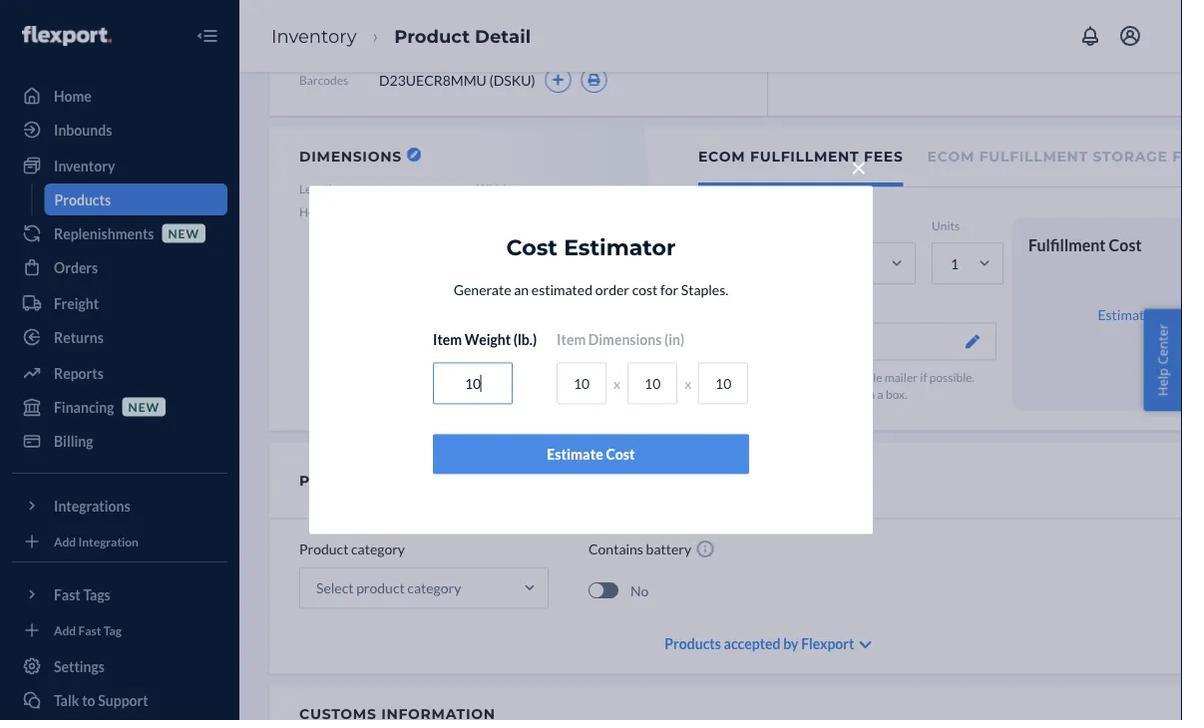 Task type: locate. For each thing, give the bounding box(es) containing it.
0 vertical spatial inventory
[[271, 25, 357, 47]]

to inside button
[[82, 692, 95, 709]]

0 horizontal spatial dimensions
[[299, 148, 402, 165]]

help
[[1154, 368, 1172, 397]]

staples.
[[681, 282, 729, 298]]

fulfillment down ecom fulfillment storage fe
[[1029, 235, 1106, 254]]

1 vertical spatial estimate
[[547, 446, 604, 463]]

home
[[54, 87, 92, 104]]

0 horizontal spatial to
[[82, 692, 95, 709]]

2 item from the left
[[557, 331, 586, 348]]

inventory link
[[271, 25, 357, 47], [12, 150, 228, 182]]

a up products
[[781, 370, 787, 384]]

dimensions inside × document
[[589, 331, 662, 348]]

ecom fulfillment storage fe tab
[[928, 128, 1183, 183]]

a left box.
[[878, 387, 884, 401]]

1 vertical spatial in
[[866, 387, 876, 401]]

1 horizontal spatial to
[[732, 370, 743, 384]]

0 horizontal spatial x
[[614, 375, 621, 392]]

add integration
[[54, 534, 139, 549]]

x left likely
[[685, 375, 692, 392]]

inventory up "barcodes"
[[271, 25, 357, 47]]

cost up an at the top of page
[[507, 234, 558, 261]]

in up products
[[769, 370, 779, 384]]

×
[[851, 150, 867, 184]]

products
[[54, 191, 111, 208]]

product left category
[[299, 541, 349, 558]]

product inside breadcrumbs navigation
[[394, 25, 470, 47]]

replenishments
[[54, 225, 154, 242]]

products
[[742, 387, 789, 401]]

reports
[[54, 365, 104, 382]]

1 vertical spatial new
[[128, 400, 160, 414]]

dimensions up the length
[[299, 148, 402, 165]]

item up l 'text field'
[[557, 331, 586, 348]]

0 horizontal spatial new
[[128, 400, 160, 414]]

1 horizontal spatial inventory
[[271, 25, 357, 47]]

print image
[[587, 74, 601, 86]]

1 ecom from the left
[[699, 148, 746, 165]]

in
[[769, 370, 779, 384], [866, 387, 876, 401]]

0 horizontal spatial in
[[769, 370, 779, 384]]

1 vertical spatial dimensions
[[589, 331, 662, 348]]

1 horizontal spatial a
[[878, 387, 884, 401]]

0 horizontal spatial product
[[299, 541, 349, 558]]

support
[[98, 692, 148, 709]]

0 vertical spatial to
[[732, 370, 743, 384]]

1 horizontal spatial x
[[685, 375, 692, 392]]

1 add from the top
[[54, 534, 76, 549]]

1 horizontal spatial estimate
[[1098, 306, 1152, 323]]

a
[[781, 370, 787, 384], [878, 387, 884, 401]]

talk
[[54, 692, 79, 709]]

W text field
[[628, 363, 678, 405]]

estimated
[[532, 282, 593, 298]]

1 vertical spatial inventory
[[54, 157, 115, 174]]

to
[[732, 370, 743, 384], [82, 692, 95, 709]]

0 vertical spatial add
[[54, 534, 76, 549]]

x left w text field
[[614, 375, 621, 392]]

heavier
[[699, 387, 740, 401]]

contains battery
[[589, 541, 692, 558]]

freight link
[[12, 287, 228, 319]]

generate
[[454, 282, 511, 298]]

chevron down image
[[860, 638, 872, 652]]

(in)
[[665, 331, 685, 348]]

ship up products
[[745, 370, 766, 384]]

x
[[614, 375, 621, 392], [685, 375, 692, 392]]

0 vertical spatial estimate
[[1098, 306, 1152, 323]]

1 x from the left
[[614, 375, 621, 392]]

to right talk
[[82, 692, 95, 709]]

in down the bubble on the bottom right of the page
[[866, 387, 876, 401]]

inbounds
[[54, 121, 112, 138]]

inventory link down inbounds link
[[12, 150, 228, 182]]

add left integration
[[54, 534, 76, 549]]

1 horizontal spatial new
[[168, 226, 200, 240]]

help center button
[[1144, 309, 1183, 412]]

cost
[[632, 282, 658, 298]]

product up d23uecr8mmu
[[394, 25, 470, 47]]

item
[[433, 331, 462, 348], [557, 331, 586, 348]]

0 vertical spatial inventory link
[[271, 25, 357, 47]]

0 horizontal spatial inventory
[[54, 157, 115, 174]]

to for likely
[[732, 370, 743, 384]]

financing
[[54, 399, 114, 416]]

item for item dimensions (in)
[[557, 331, 586, 348]]

new down reports link
[[128, 400, 160, 414]]

0 horizontal spatial ecom
[[699, 148, 746, 165]]

center
[[1154, 324, 1172, 365]]

to inside likely to ship in a polybag or bubble mailer if possible. heavier products will likely ship in a box.
[[732, 370, 743, 384]]

ecom fulfillment storage fe
[[928, 148, 1183, 165]]

2 add from the top
[[54, 623, 76, 638]]

0 horizontal spatial inventory link
[[12, 150, 228, 182]]

to right likely
[[732, 370, 743, 384]]

if
[[921, 370, 928, 384]]

fees
[[864, 148, 904, 165]]

category
[[377, 472, 457, 489]]

0 vertical spatial ship
[[745, 370, 766, 384]]

dimensions left (in)
[[589, 331, 662, 348]]

0 vertical spatial a
[[781, 370, 787, 384]]

1 horizontal spatial dimensions
[[589, 331, 662, 348]]

1 horizontal spatial cost
[[606, 446, 635, 463]]

cost down w text field
[[606, 446, 635, 463]]

height
[[299, 205, 335, 219]]

ecom
[[699, 148, 746, 165], [928, 148, 975, 165]]

0 horizontal spatial estimate
[[547, 446, 604, 463]]

battery
[[646, 541, 692, 558]]

2 ecom from the left
[[928, 148, 975, 165]]

talk to support
[[54, 692, 148, 709]]

fast
[[78, 623, 101, 638]]

box.
[[886, 387, 908, 401]]

product
[[394, 25, 470, 47], [299, 541, 349, 558]]

inventory
[[271, 25, 357, 47], [54, 157, 115, 174]]

add left 'fast'
[[54, 623, 76, 638]]

0 vertical spatial in
[[769, 370, 779, 384]]

help center
[[1154, 324, 1172, 397]]

new
[[168, 226, 200, 240], [128, 400, 160, 414]]

1 horizontal spatial item
[[557, 331, 586, 348]]

estimate inside the estimate cost button
[[547, 446, 604, 463]]

1 horizontal spatial product
[[394, 25, 470, 47]]

2 x from the left
[[685, 375, 692, 392]]

cost inside button
[[606, 446, 635, 463]]

ecom fulfillment fees tab
[[699, 128, 904, 187]]

estimate
[[1098, 306, 1152, 323], [547, 446, 604, 463]]

ecom fulfillment fees
[[699, 148, 904, 165]]

weight
[[465, 331, 511, 348]]

0 vertical spatial new
[[168, 226, 200, 240]]

product for product detail
[[394, 25, 470, 47]]

2 horizontal spatial cost
[[1109, 235, 1142, 254]]

cost for fulfillment cost
[[1109, 235, 1142, 254]]

product detail
[[394, 25, 531, 47]]

cost
[[507, 234, 558, 261], [1109, 235, 1142, 254], [606, 446, 635, 463]]

inventory link up "barcodes"
[[271, 25, 357, 47]]

1 item from the left
[[433, 331, 462, 348]]

d23uecr8mmu
[[379, 71, 487, 88]]

ship down the bubble on the bottom right of the page
[[842, 387, 863, 401]]

1 horizontal spatial ship
[[842, 387, 863, 401]]

1 vertical spatial a
[[878, 387, 884, 401]]

0 horizontal spatial item
[[433, 331, 462, 348]]

item left "weight"
[[433, 331, 462, 348]]

barcodes
[[299, 72, 348, 87]]

cost up estimate link
[[1109, 235, 1142, 254]]

1 vertical spatial product
[[299, 541, 349, 558]]

1 vertical spatial to
[[82, 692, 95, 709]]

estimate for estimate link
[[1098, 306, 1152, 323]]

1 horizontal spatial ecom
[[928, 148, 975, 165]]

no
[[631, 582, 649, 599]]

0 vertical spatial product
[[394, 25, 470, 47]]

fe
[[1173, 148, 1183, 165]]

tag
[[104, 623, 122, 638]]

for
[[661, 282, 679, 298]]

possible.
[[930, 370, 975, 384]]

new down products link
[[168, 226, 200, 240]]

fulfillment left storage in the top right of the page
[[980, 148, 1089, 165]]

an
[[514, 282, 529, 298]]

inventory up products
[[54, 157, 115, 174]]

1 vertical spatial add
[[54, 623, 76, 638]]

fulfillment left fees
[[751, 148, 860, 165]]

0 horizontal spatial ship
[[745, 370, 766, 384]]

tab list
[[651, 128, 1183, 188]]

1 vertical spatial ship
[[842, 387, 863, 401]]

product detail link
[[394, 25, 531, 47]]

1 vertical spatial inventory link
[[12, 150, 228, 182]]

add
[[54, 534, 76, 549], [54, 623, 76, 638]]

(lb.)
[[514, 331, 537, 348]]

product category
[[299, 541, 405, 558]]



Task type: vqa. For each thing, say whether or not it's contained in the screenshot.
the topmost to
yes



Task type: describe. For each thing, give the bounding box(es) containing it.
inventory inside breadcrumbs navigation
[[271, 25, 357, 47]]

reports link
[[12, 357, 228, 389]]

product category
[[299, 472, 457, 489]]

to for talk
[[82, 692, 95, 709]]

item dimensions (in)
[[557, 331, 685, 348]]

add integration link
[[12, 530, 228, 554]]

× document
[[309, 146, 873, 535]]

settings link
[[12, 651, 228, 683]]

product
[[299, 472, 373, 489]]

detail
[[475, 25, 531, 47]]

(dsku)
[[490, 71, 536, 88]]

estimate for estimate cost
[[547, 446, 604, 463]]

1 horizontal spatial in
[[866, 387, 876, 401]]

breadcrumbs navigation
[[255, 7, 547, 65]]

orders
[[54, 259, 98, 276]]

length
[[299, 182, 336, 196]]

will
[[791, 387, 810, 401]]

estimate cost
[[547, 446, 635, 463]]

Weight text field
[[433, 363, 513, 405]]

tab list containing ecom fulfillment fees
[[651, 128, 1183, 188]]

likely to ship in a polybag or bubble mailer if possible. heavier products will likely ship in a box.
[[699, 370, 975, 401]]

flexport logo image
[[22, 26, 112, 46]]

estimate cost button
[[433, 435, 749, 475]]

fulfillment for fees
[[751, 148, 860, 165]]

inbounds link
[[12, 114, 228, 146]]

settings
[[54, 658, 105, 675]]

0 vertical spatial dimensions
[[299, 148, 402, 165]]

1 horizontal spatial inventory link
[[271, 25, 357, 47]]

orders link
[[12, 251, 228, 283]]

fulfillment for storage
[[980, 148, 1089, 165]]

pencil alt image
[[410, 151, 418, 159]]

billing link
[[12, 425, 228, 457]]

item for item weight (lb.)
[[433, 331, 462, 348]]

mailer
[[885, 370, 918, 384]]

width
[[477, 182, 510, 196]]

estimator
[[564, 234, 676, 261]]

H text field
[[699, 363, 749, 405]]

or
[[833, 370, 844, 384]]

generate an estimated order cost for staples.
[[454, 282, 729, 298]]

item weight (lb.)
[[433, 331, 537, 348]]

close navigation image
[[196, 24, 220, 48]]

cost estimator
[[507, 234, 676, 261]]

likely
[[812, 387, 840, 401]]

pen image
[[966, 335, 980, 349]]

home link
[[12, 80, 228, 112]]

order
[[596, 282, 630, 298]]

returns link
[[12, 321, 228, 353]]

fulfillment cost
[[1029, 235, 1142, 254]]

bubble
[[847, 370, 883, 384]]

talk to support button
[[12, 685, 228, 717]]

products link
[[44, 184, 228, 216]]

L text field
[[557, 363, 607, 405]]

returns
[[54, 329, 104, 346]]

plus image
[[552, 74, 565, 86]]

new for financing
[[128, 400, 160, 414]]

add for add integration
[[54, 534, 76, 549]]

packaging
[[699, 299, 752, 313]]

× button
[[845, 146, 873, 184]]

ecom for ecom fulfillment fees
[[699, 148, 746, 165]]

new for replenishments
[[168, 226, 200, 240]]

storage
[[1093, 148, 1168, 165]]

freight
[[54, 295, 99, 312]]

category
[[351, 541, 405, 558]]

0 horizontal spatial cost
[[507, 234, 558, 261]]

likely
[[699, 370, 729, 384]]

cost for estimate cost
[[606, 446, 635, 463]]

billing
[[54, 433, 93, 450]]

integration
[[78, 534, 139, 549]]

0 horizontal spatial a
[[781, 370, 787, 384]]

estimate link
[[1098, 306, 1152, 323]]

d23uecr8mmu (dsku)
[[379, 71, 536, 88]]

ecom for ecom fulfillment storage fe
[[928, 148, 975, 165]]

units
[[932, 219, 960, 233]]

add fast tag link
[[12, 619, 228, 643]]

add fast tag
[[54, 623, 122, 638]]

polybag
[[789, 370, 831, 384]]

add for add fast tag
[[54, 623, 76, 638]]

product for product category
[[299, 541, 349, 558]]

contains
[[589, 541, 644, 558]]



